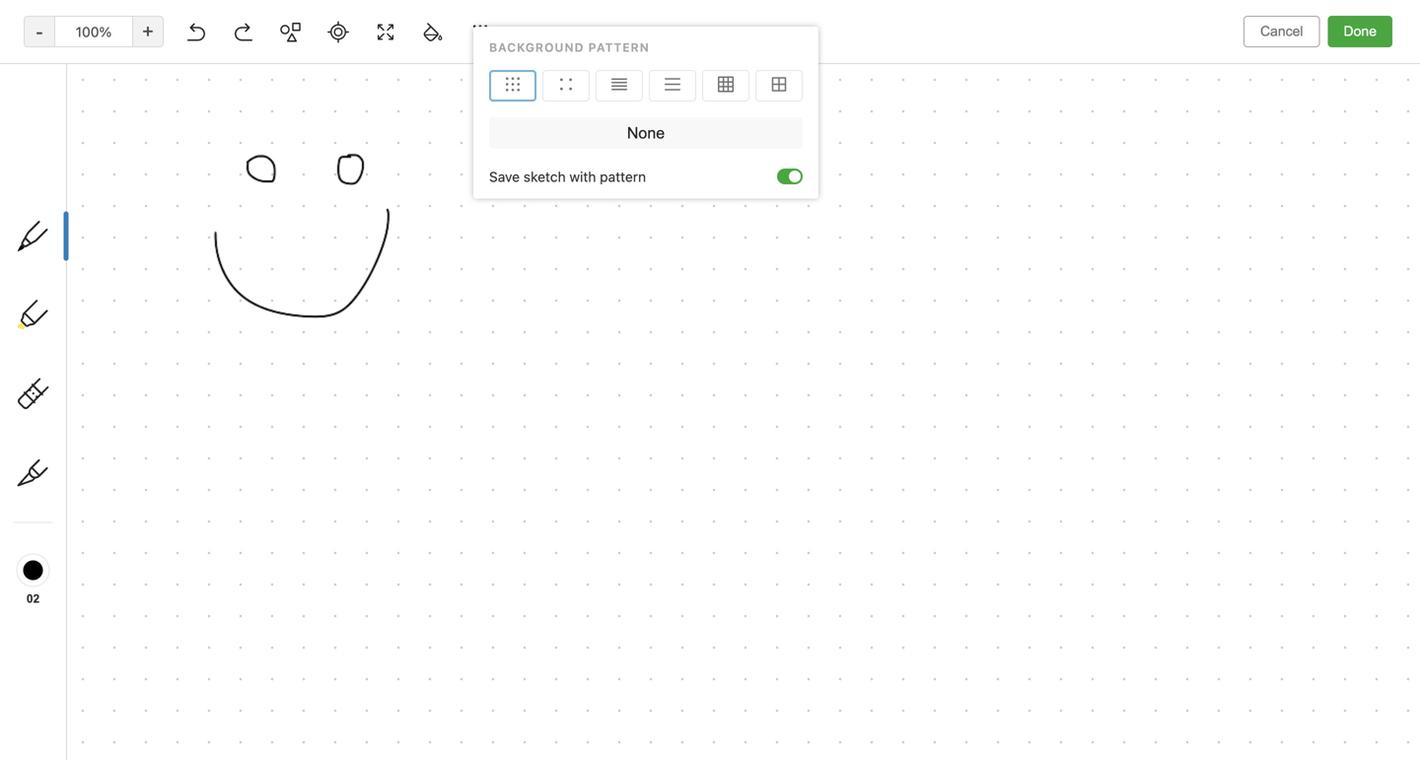 Task type: vqa. For each thing, say whether or not it's contained in the screenshot.
the tasks
yes



Task type: describe. For each thing, give the bounding box(es) containing it.
notebooks
[[44, 300, 114, 317]]

first notebook button
[[673, 49, 793, 77]]

free:
[[672, 11, 706, 28]]

all
[[793, 11, 808, 28]]

( for notes
[[86, 226, 91, 241]]

minutes
[[280, 333, 324, 347]]

2023
[[774, 100, 807, 116]]

22 minutes ago
[[262, 333, 348, 347]]

ago
[[328, 333, 348, 347]]

grocery
[[262, 271, 315, 287]]

new
[[43, 113, 72, 129]]

across
[[748, 11, 790, 28]]

note list element
[[237, 39, 613, 761]]

notes
[[272, 101, 308, 117]]

nov
[[723, 100, 748, 116]]

try
[[504, 11, 525, 28]]

for
[[651, 11, 669, 28]]

first
[[697, 55, 724, 70]]

with
[[92, 364, 119, 380]]

notes (
[[43, 225, 91, 242]]

sync
[[712, 11, 744, 28]]

untitled
[[262, 152, 314, 169]]

notes for notes
[[279, 59, 334, 82]]

add tag image
[[658, 729, 682, 753]]

home
[[43, 162, 81, 179]]

Search text field
[[26, 57, 211, 93]]

home link
[[0, 155, 237, 186]]

first notebook
[[697, 55, 786, 70]]

milk
[[262, 292, 288, 308]]

new button
[[12, 104, 225, 139]]

notebooks link
[[0, 293, 236, 325]]

list
[[318, 271, 342, 287]]

all changes saved
[[1297, 733, 1405, 748]]



Task type: locate. For each thing, give the bounding box(es) containing it.
trash (
[[43, 407, 89, 423]]

0 horizontal spatial notes
[[43, 225, 81, 242]]

( down shortcuts
[[86, 226, 91, 241]]

notes
[[279, 59, 334, 82], [43, 225, 81, 242]]

your
[[811, 11, 839, 28]]

share button
[[1301, 47, 1373, 79]]

tasks button
[[0, 250, 236, 281]]

you
[[1264, 55, 1285, 70]]

notes up notes
[[279, 59, 334, 82]]

tasks
[[43, 257, 79, 274]]

notes for notes (
[[43, 225, 81, 242]]

on
[[703, 100, 719, 116]]

shared
[[43, 364, 89, 380]]

note window element
[[0, 0, 1421, 761]]

cheese
[[369, 292, 417, 308]]

( inside trash (
[[84, 408, 89, 422]]

try evernote personal for free: sync across all your devices. cancel anytime.
[[504, 11, 1002, 28]]

settings image
[[201, 16, 225, 39]]

only you
[[1233, 55, 1285, 70]]

saved
[[1370, 733, 1405, 748]]

notes up tasks
[[43, 225, 81, 242]]

tree
[[0, 155, 237, 652]]

0 vertical spatial notes
[[279, 59, 334, 82]]

None search field
[[26, 57, 211, 93]]

cancel
[[900, 11, 944, 28]]

personal
[[590, 11, 647, 28]]

eggs
[[292, 292, 324, 308]]

notebook
[[727, 55, 786, 70]]

sugar
[[327, 292, 365, 308]]

changes
[[1316, 733, 1366, 748]]

upgrade button
[[12, 670, 225, 709]]

Note Editor text field
[[0, 0, 1421, 761]]

1 vertical spatial notes
[[43, 225, 81, 242]]

shortcuts
[[44, 194, 106, 210]]

2 notes
[[260, 101, 308, 117]]

tags button
[[0, 325, 236, 356]]

last edited on nov 16, 2023
[[628, 100, 807, 116]]

me
[[123, 364, 142, 380]]

( right trash
[[84, 408, 89, 422]]

all
[[1297, 733, 1312, 748]]

trash
[[43, 407, 79, 423]]

16,
[[752, 100, 770, 116]]

untitled button
[[237, 134, 612, 253]]

( for trash
[[84, 408, 89, 422]]

0 vertical spatial (
[[86, 226, 91, 241]]

tree containing home
[[0, 155, 237, 652]]

devices.
[[843, 11, 896, 28]]

notes inside "note list" element
[[279, 59, 334, 82]]

(
[[86, 226, 91, 241], [84, 408, 89, 422]]

shared with me link
[[0, 356, 236, 388]]

only
[[1233, 55, 1260, 70]]

anytime.
[[947, 11, 1002, 28]]

share
[[1318, 55, 1356, 71]]

( inside notes (
[[86, 226, 91, 241]]

evernote
[[529, 11, 587, 28]]

grocery list milk eggs sugar cheese
[[262, 271, 417, 308]]

edited
[[659, 100, 699, 116]]

upgrade
[[102, 681, 161, 698]]

1 vertical spatial (
[[84, 408, 89, 422]]

22
[[262, 333, 277, 347]]

expand note image
[[626, 51, 650, 75]]

shared with me
[[43, 364, 142, 380]]

shortcuts button
[[0, 186, 236, 218]]

2
[[260, 101, 269, 117]]

expand notebooks image
[[5, 301, 21, 317]]

notes inside tree
[[43, 225, 81, 242]]

tags
[[44, 332, 74, 348]]

last
[[628, 100, 655, 116]]

1 horizontal spatial notes
[[279, 59, 334, 82]]



